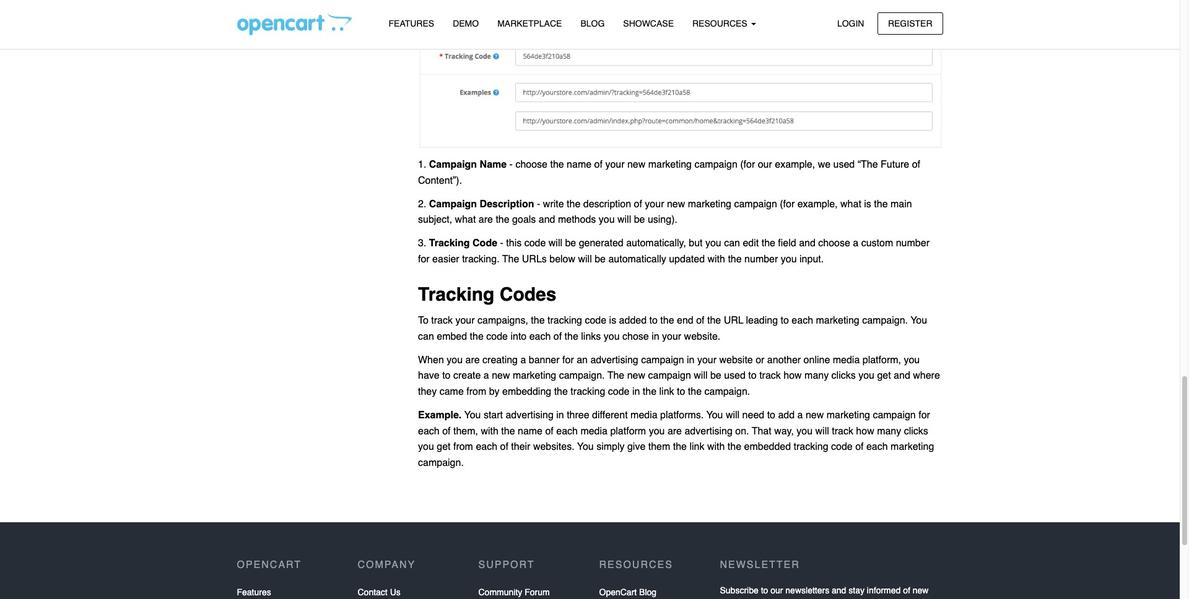 Task type: describe. For each thing, give the bounding box(es) containing it.
where
[[914, 371, 941, 382]]

1 horizontal spatial number
[[897, 238, 930, 249]]

1 vertical spatial with
[[481, 426, 499, 437]]

name inside - choose the name of your new marketing campaign (for our example, we used "the future of content").
[[567, 159, 592, 170]]

have
[[418, 371, 440, 382]]

how inside you start advertising in three different media platforms. you will need to add a new marketing campaign for each of them, with the name of each media platform you are advertising on. that way, you will track how many clicks you get from each of their websites. you simply give them the link with the embedded tracking code of each marketing campaign.
[[857, 426, 875, 437]]

will right way,
[[816, 426, 830, 437]]

0 horizontal spatial features link
[[237, 584, 271, 600]]

you right but
[[706, 238, 722, 249]]

they
[[418, 387, 437, 398]]

a up by
[[484, 371, 489, 382]]

1 horizontal spatial media
[[631, 410, 658, 421]]

the right "edit"
[[762, 238, 776, 249]]

the left links on the bottom of page
[[565, 331, 579, 343]]

2 vertical spatial with
[[708, 442, 725, 453]]

1 vertical spatial tracking
[[418, 284, 495, 305]]

many inside when you are creating a banner for an advertising campaign in your website or another online media platform, you have to create a new marketing campaign. the new campaign will be used to track how many clicks you get and where they came from by embedding the tracking code in the link to the campaign.
[[805, 371, 829, 382]]

for inside you start advertising in three different media platforms. you will need to add a new marketing campaign for each of them, with the name of each media platform you are advertising on. that way, you will track how many clicks you get from each of their websites. you simply give them the link with the embedded tracking code of each marketing campaign.
[[919, 410, 931, 421]]

opencart for opencart
[[237, 560, 302, 571]]

the right embed
[[470, 331, 484, 343]]

your down the end
[[662, 331, 682, 343]]

add
[[779, 410, 795, 421]]

custom
[[862, 238, 894, 249]]

them,
[[454, 426, 478, 437]]

marketplace
[[498, 19, 562, 29]]

input.
[[800, 254, 824, 265]]

edit
[[743, 238, 759, 249]]

marketing inside when you are creating a banner for an advertising campaign in your website or another online media platform, you have to create a new marketing campaign. the new campaign will be used to track how many clicks you get and where they came from by embedding the tracking code in the link to the campaign.
[[513, 371, 557, 382]]

new inside subscribe to our newsletters and stay informed of new
[[913, 586, 929, 596]]

choose inside - choose the name of your new marketing campaign (for our example, we used "the future of content").
[[516, 159, 548, 170]]

are inside - write the description of your new marketing campaign (for example, what is the main subject, what are the goals and methods you will be using).
[[479, 215, 493, 226]]

marketing inside to track your campaigns, the tracking code is added to the end of the url leading to each marketing campaign. you can embed the code into each of the links you chose in your website.
[[816, 316, 860, 327]]

community
[[479, 588, 523, 598]]

track inside you start advertising in three different media platforms. you will need to add a new marketing campaign for each of them, with the name of each media platform you are advertising on. that way, you will track how many clicks you get from each of their websites. you simply give them the link with the embedded tracking code of each marketing campaign.
[[832, 426, 854, 437]]

automatically,
[[627, 238, 687, 249]]

- choose the name of your new marketing campaign (for our example, we used "the future of content").
[[418, 159, 921, 186]]

new inside - choose the name of your new marketing campaign (for our example, we used "the future of content").
[[628, 159, 646, 170]]

leading
[[746, 316, 778, 327]]

need
[[743, 410, 765, 421]]

1 horizontal spatial features
[[389, 19, 435, 29]]

start
[[484, 410, 503, 421]]

the up platforms.
[[688, 387, 702, 398]]

we
[[818, 159, 831, 170]]

0 horizontal spatial features
[[237, 588, 271, 598]]

you inside to track your campaigns, the tracking code is added to the end of the url leading to each marketing campaign. you can embed the code into each of the links you chose in your website.
[[911, 316, 928, 327]]

of inside - write the description of your new marketing campaign (for example, what is the main subject, what are the goals and methods you will be using).
[[634, 199, 643, 210]]

name
[[480, 159, 507, 170]]

you start advertising in three different media platforms. you will need to add a new marketing campaign for each of them, with the name of each media platform you are advertising on. that way, you will track how many clicks you get from each of their websites. you simply give them the link with the embedded tracking code of each marketing campaign.
[[418, 410, 935, 469]]

informed
[[867, 586, 901, 596]]

you left simply
[[577, 442, 594, 453]]

by
[[489, 387, 500, 398]]

can inside to track your campaigns, the tracking code is added to the end of the url leading to each marketing campaign. you can embed the code into each of the links you chose in your website.
[[418, 331, 434, 343]]

to right added
[[650, 316, 658, 327]]

our inside - choose the name of your new marketing campaign (for our example, we used "the future of content").
[[758, 159, 773, 170]]

give
[[628, 442, 646, 453]]

embed
[[437, 331, 467, 343]]

marketplace link
[[488, 13, 572, 35]]

description
[[584, 199, 632, 210]]

subscribe
[[720, 586, 759, 596]]

on.
[[736, 426, 750, 437]]

the left url
[[708, 316, 721, 327]]

example, inside - choose the name of your new marketing campaign (for our example, we used "the future of content").
[[775, 159, 816, 170]]

opencart blog
[[600, 588, 657, 598]]

contact
[[358, 588, 388, 598]]

but
[[689, 238, 703, 249]]

in inside you start advertising in three different media platforms. you will need to add a new marketing campaign for each of them, with the name of each media platform you are advertising on. that way, you will track how many clicks you get from each of their websites. you simply give them the link with the embedded tracking code of each marketing campaign.
[[557, 410, 564, 421]]

you up the them,
[[465, 410, 481, 421]]

different
[[592, 410, 628, 421]]

contact us
[[358, 588, 401, 598]]

to track your campaigns, the tracking code is added to the end of the url leading to each marketing campaign. you can embed the code into each of the links you chose in your website.
[[418, 316, 928, 343]]

2.
[[418, 199, 427, 210]]

0 vertical spatial features link
[[380, 13, 444, 35]]

your inside when you are creating a banner for an advertising campaign in your website or another online media platform, you have to create a new marketing campaign. the new campaign will be used to track how many clicks you get and where they came from by embedding the tracking code in the link to the campaign.
[[698, 355, 717, 366]]

register
[[889, 18, 933, 28]]

(for for our
[[741, 159, 756, 170]]

and inside subscribe to our newsletters and stay informed of new
[[832, 586, 847, 596]]

goals
[[513, 215, 536, 226]]

opencart - open source shopping cart solution image
[[237, 13, 352, 35]]

the up platform
[[643, 387, 657, 398]]

will up below
[[549, 238, 563, 249]]

field
[[779, 238, 797, 249]]

banner
[[529, 355, 560, 366]]

login link
[[827, 12, 875, 35]]

your inside - write the description of your new marketing campaign (for example, what is the main subject, what are the goals and methods you will be using).
[[645, 199, 665, 210]]

to up platforms.
[[677, 387, 686, 398]]

new down chose
[[628, 371, 646, 382]]

main
[[891, 199, 913, 210]]

links
[[581, 331, 601, 343]]

our inside subscribe to our newsletters and stay informed of new
[[771, 586, 784, 596]]

be inside - write the description of your new marketing campaign (for example, what is the main subject, what are the goals and methods you will be using).
[[634, 215, 645, 226]]

online
[[804, 355, 831, 366]]

to inside you start advertising in three different media platforms. you will need to add a new marketing campaign for each of them, with the name of each media platform you are advertising on. that way, you will track how many clicks you get from each of their websites. you simply give them the link with the embedded tracking code of each marketing campaign.
[[768, 410, 776, 421]]

forum
[[525, 588, 550, 598]]

three
[[567, 410, 590, 421]]

automatically
[[609, 254, 667, 265]]

you right way,
[[797, 426, 813, 437]]

campaign for content").
[[429, 159, 477, 170]]

embedding
[[503, 387, 552, 398]]

tracking codes
[[418, 284, 557, 305]]

their
[[511, 442, 531, 453]]

generated
[[579, 238, 624, 249]]

code inside you start advertising in three different media platforms. you will need to add a new marketing campaign for each of them, with the name of each media platform you are advertising on. that way, you will track how many clicks you get from each of their websites. you simply give them the link with the embedded tracking code of each marketing campaign.
[[832, 442, 853, 453]]

the down codes
[[531, 316, 545, 327]]

updated
[[669, 254, 705, 265]]

- write the description of your new marketing campaign (for example, what is the main subject, what are the goals and methods you will be using).
[[418, 199, 913, 226]]

you down field
[[781, 254, 797, 265]]

or
[[756, 355, 765, 366]]

1 vertical spatial advertising
[[506, 410, 554, 421]]

be down generated
[[595, 254, 606, 265]]

you inside - write the description of your new marketing campaign (for example, what is the main subject, what are the goals and methods you will be using).
[[599, 215, 615, 226]]

you inside to track your campaigns, the tracking code is added to the end of the url leading to each marketing campaign. you can embed the code into each of the links you chose in your website.
[[604, 331, 620, 343]]

subscribe to our newsletters and stay informed of new
[[720, 586, 929, 600]]

3.
[[418, 238, 427, 249]]

0 horizontal spatial media
[[581, 426, 608, 437]]

that
[[752, 426, 772, 437]]

0 vertical spatial tracking
[[429, 238, 470, 249]]

code
[[473, 238, 498, 249]]

get inside when you are creating a banner for an advertising campaign in your website or another online media platform, you have to create a new marketing campaign. the new campaign will be used to track how many clicks you get and where they came from by embedding the tracking code in the link to the campaign.
[[878, 371, 892, 382]]

you down platform,
[[859, 371, 875, 382]]

added
[[619, 316, 647, 327]]

clicks inside when you are creating a banner for an advertising campaign in your website or another online media platform, you have to create a new marketing campaign. the new campaign will be used to track how many clicks you get and where they came from by embedding the tracking code in the link to the campaign.
[[832, 371, 856, 382]]

track inside to track your campaigns, the tracking code is added to the end of the url leading to each marketing campaign. you can embed the code into each of the links you chose in your website.
[[432, 316, 453, 327]]

"the
[[858, 159, 878, 170]]

came
[[440, 387, 464, 398]]

and inside when you are creating a banner for an advertising campaign in your website or another online media platform, you have to create a new marketing campaign. the new campaign will be used to track how many clicks you get and where they came from by embedding the tracking code in the link to the campaign.
[[894, 371, 911, 382]]

a inside you start advertising in three different media platforms. you will need to add a new marketing campaign for each of them, with the name of each media platform you are advertising on. that way, you will track how many clicks you get from each of their websites. you simply give them the link with the embedded tracking code of each marketing campaign.
[[798, 410, 803, 421]]

1.
[[418, 159, 427, 170]]

code inside when you are creating a banner for an advertising campaign in your website or another online media platform, you have to create a new marketing campaign. the new campaign will be used to track how many clicks you get and where they came from by embedding the tracking code in the link to the campaign.
[[608, 387, 630, 398]]

the right 'updated'
[[728, 254, 742, 265]]

- for 1. campaign name
[[510, 159, 513, 170]]

you up where
[[904, 355, 920, 366]]

used inside - choose the name of your new marketing campaign (for our example, we used "the future of content").
[[834, 159, 855, 170]]

be up below
[[565, 238, 576, 249]]

can inside - this code will be generated automatically, but you can edit the field and choose a custom number for easier tracking. the urls below will be automatically updated with the number you input.
[[725, 238, 741, 249]]

campaign. inside you start advertising in three different media platforms. you will need to add a new marketing campaign for each of them, with the name of each media platform you are advertising on. that way, you will track how many clicks you get from each of their websites. you simply give them the link with the embedded tracking code of each marketing campaign.
[[418, 458, 464, 469]]

1 vertical spatial number
[[745, 254, 779, 265]]

in inside to track your campaigns, the tracking code is added to the end of the url leading to each marketing campaign. you can embed the code into each of the links you chose in your website.
[[652, 331, 660, 343]]

campaign for are
[[429, 199, 477, 210]]

a left banner
[[521, 355, 526, 366]]

when
[[418, 355, 444, 366]]

will inside when you are creating a banner for an advertising campaign in your website or another online media platform, you have to create a new marketing campaign. the new campaign will be used to track how many clicks you get and where they came from by embedding the tracking code in the link to the campaign.
[[694, 371, 708, 382]]

resources inside "link"
[[693, 19, 750, 29]]

showcase
[[624, 19, 674, 29]]

them
[[649, 442, 671, 453]]

for inside when you are creating a banner for an advertising campaign in your website or another online media platform, you have to create a new marketing campaign. the new campaign will be used to track how many clicks you get and where they came from by embedding the tracking code in the link to the campaign.
[[563, 355, 574, 366]]

platform
[[611, 426, 646, 437]]

the down "description"
[[496, 215, 510, 226]]

of inside subscribe to our newsletters and stay informed of new
[[904, 586, 911, 596]]

end
[[677, 316, 694, 327]]

using).
[[648, 215, 678, 226]]

community forum link
[[479, 584, 550, 600]]

the inside - this code will be generated automatically, but you can edit the field and choose a custom number for easier tracking. the urls below will be automatically updated with the number you input.
[[503, 254, 520, 265]]

a inside - this code will be generated automatically, but you can edit the field and choose a custom number for easier tracking. the urls below will be automatically updated with the number you input.
[[854, 238, 859, 249]]

in down website.
[[687, 355, 695, 366]]

showcase link
[[614, 13, 684, 35]]

tracking inside to track your campaigns, the tracking code is added to the end of the url leading to each marketing campaign. you can embed the code into each of the links you chose in your website.
[[548, 316, 583, 327]]

campaign. inside to track your campaigns, the tracking code is added to the end of the url leading to each marketing campaign. you can embed the code into each of the links you chose in your website.
[[863, 316, 908, 327]]

2 vertical spatial advertising
[[685, 426, 733, 437]]

resources link
[[684, 13, 766, 35]]



Task type: vqa. For each thing, say whether or not it's contained in the screenshot.


Task type: locate. For each thing, give the bounding box(es) containing it.
us
[[390, 588, 401, 598]]

chose
[[623, 331, 649, 343]]

from inside you start advertising in three different media platforms. you will need to add a new marketing campaign for each of them, with the name of each media platform you are advertising on. that way, you will track how many clicks you get from each of their websites. you simply give them the link with the embedded tracking code of each marketing campaign.
[[454, 442, 473, 453]]

example.
[[418, 410, 462, 421]]

will up "on."
[[726, 410, 740, 421]]

1 horizontal spatial what
[[841, 199, 862, 210]]

media right online
[[833, 355, 860, 366]]

advertising inside when you are creating a banner for an advertising campaign in your website or another online media platform, you have to create a new marketing campaign. the new campaign will be used to track how many clicks you get and where they came from by embedding the tracking code in the link to the campaign.
[[591, 355, 639, 366]]

advertising down embedding
[[506, 410, 554, 421]]

tracking inside you start advertising in three different media platforms. you will need to add a new marketing campaign for each of them, with the name of each media platform you are advertising on. that way, you will track how many clicks you get from each of their websites. you simply give them the link with the embedded tracking code of each marketing campaign.
[[794, 442, 829, 453]]

link up platforms.
[[660, 387, 675, 398]]

1 vertical spatial (for
[[780, 199, 795, 210]]

what down "the
[[841, 199, 862, 210]]

0 vertical spatial campaign
[[429, 159, 477, 170]]

from
[[467, 387, 487, 398], [454, 442, 473, 453]]

0 vertical spatial clicks
[[832, 371, 856, 382]]

into
[[511, 331, 527, 343]]

1 vertical spatial features link
[[237, 584, 271, 600]]

community forum
[[479, 588, 550, 598]]

are down platforms.
[[668, 426, 682, 437]]

newsletter
[[720, 560, 801, 571]]

what down 2. campaign description on the left top of the page
[[455, 215, 476, 226]]

media down different
[[581, 426, 608, 437]]

1 horizontal spatial for
[[563, 355, 574, 366]]

1 horizontal spatial used
[[834, 159, 855, 170]]

2 vertical spatial -
[[500, 238, 504, 249]]

demo
[[453, 19, 479, 29]]

1 vertical spatial resources
[[600, 560, 674, 571]]

when you are creating a banner for an advertising campaign in your website or another online media platform, you have to create a new marketing campaign. the new campaign will be used to track how many clicks you get and where they came from by embedding the tracking code in the link to the campaign.
[[418, 355, 941, 398]]

number right custom
[[897, 238, 930, 249]]

new right add
[[806, 410, 824, 421]]

for down 3.
[[418, 254, 430, 265]]

to right leading in the bottom of the page
[[781, 316, 789, 327]]

- for 2. campaign description
[[537, 199, 541, 210]]

0 horizontal spatial advertising
[[506, 410, 554, 421]]

0 vertical spatial link
[[660, 387, 675, 398]]

2 vertical spatial tracking
[[794, 442, 829, 453]]

future
[[881, 159, 910, 170]]

tracking inside when you are creating a banner for an advertising campaign in your website or another online media platform, you have to create a new marketing campaign. the new campaign will be used to track how many clicks you get and where they came from by embedding the tracking code in the link to the campaign.
[[571, 387, 606, 398]]

1 horizontal spatial resources
[[693, 19, 750, 29]]

1 vertical spatial track
[[760, 371, 781, 382]]

to up came
[[443, 371, 451, 382]]

the up methods
[[567, 199, 581, 210]]

methods
[[558, 215, 596, 226]]

is left main
[[865, 199, 872, 210]]

the up write
[[551, 159, 564, 170]]

opencart blog link
[[600, 584, 657, 600]]

your up embed
[[456, 316, 475, 327]]

for left an
[[563, 355, 574, 366]]

your inside - choose the name of your new marketing campaign (for our example, we used "the future of content").
[[606, 159, 625, 170]]

the up their
[[502, 426, 515, 437]]

0 vertical spatial get
[[878, 371, 892, 382]]

you down example.
[[418, 442, 434, 453]]

choose
[[516, 159, 548, 170], [819, 238, 851, 249]]

1 horizontal spatial the
[[608, 371, 625, 382]]

0 horizontal spatial -
[[500, 238, 504, 249]]

0 vertical spatial blog
[[581, 19, 605, 29]]

and up "input."
[[800, 238, 816, 249]]

be inside when you are creating a banner for an advertising campaign in your website or another online media platform, you have to create a new marketing campaign. the new campaign will be used to track how many clicks you get and where they came from by embedding the tracking code in the link to the campaign.
[[711, 371, 722, 382]]

marketing
[[649, 159, 692, 170], [688, 199, 732, 210], [816, 316, 860, 327], [513, 371, 557, 382], [827, 410, 871, 421], [891, 442, 935, 453]]

- inside - this code will be generated automatically, but you can edit the field and choose a custom number for easier tracking. the urls below will be automatically updated with the number you input.
[[500, 238, 504, 249]]

1 vertical spatial -
[[537, 199, 541, 210]]

clicks inside you start advertising in three different media platforms. you will need to add a new marketing campaign for each of them, with the name of each media platform you are advertising on. that way, you will track how many clicks you get from each of their websites. you simply give them the link with the embedded tracking code of each marketing campaign.
[[905, 426, 929, 437]]

is left added
[[610, 316, 617, 327]]

tracking.
[[462, 254, 500, 265]]

new up using). at top right
[[667, 199, 686, 210]]

campaign inside - write the description of your new marketing campaign (for example, what is the main subject, what are the goals and methods you will be using).
[[735, 199, 778, 210]]

marketing inside - choose the name of your new marketing campaign (for our example, we used "the future of content").
[[649, 159, 692, 170]]

platform,
[[863, 355, 902, 366]]

1 horizontal spatial track
[[760, 371, 781, 382]]

0 horizontal spatial resources
[[600, 560, 674, 571]]

and inside - write the description of your new marketing campaign (for example, what is the main subject, what are the goals and methods you will be using).
[[539, 215, 556, 226]]

campaign. down website at right
[[705, 387, 751, 398]]

be
[[634, 215, 645, 226], [565, 238, 576, 249], [595, 254, 606, 265], [711, 371, 722, 382]]

0 vertical spatial the
[[503, 254, 520, 265]]

1 vertical spatial campaign
[[429, 199, 477, 210]]

example,
[[775, 159, 816, 170], [798, 199, 838, 210]]

1 vertical spatial clicks
[[905, 426, 929, 437]]

(for inside - write the description of your new marketing campaign (for example, what is the main subject, what are the goals and methods you will be using).
[[780, 199, 795, 210]]

can left "edit"
[[725, 238, 741, 249]]

0 horizontal spatial the
[[503, 254, 520, 265]]

to
[[418, 316, 429, 327]]

0 vertical spatial tracking
[[548, 316, 583, 327]]

media inside when you are creating a banner for an advertising campaign in your website or another online media platform, you have to create a new marketing campaign. the new campaign will be used to track how many clicks you get and where they came from by embedding the tracking code in the link to the campaign.
[[833, 355, 860, 366]]

0 vertical spatial choose
[[516, 159, 548, 170]]

are inside you start advertising in three different media platforms. you will need to add a new marketing campaign for each of them, with the name of each media platform you are advertising on. that way, you will track how many clicks you get from each of their websites. you simply give them the link with the embedded tracking code of each marketing campaign.
[[668, 426, 682, 437]]

each
[[792, 316, 814, 327], [530, 331, 551, 343], [418, 426, 440, 437], [557, 426, 578, 437], [476, 442, 498, 453], [867, 442, 888, 453]]

- left this
[[500, 238, 504, 249]]

0 horizontal spatial opencart
[[237, 560, 302, 571]]

demo link
[[444, 13, 488, 35]]

will right below
[[578, 254, 592, 265]]

0 horizontal spatial can
[[418, 331, 434, 343]]

example, down "we"
[[798, 199, 838, 210]]

in up platform
[[633, 387, 640, 398]]

the left the end
[[661, 316, 675, 327]]

0 horizontal spatial choose
[[516, 159, 548, 170]]

new down creating
[[492, 371, 510, 382]]

website.
[[685, 331, 721, 343]]

1 vertical spatial opencart
[[600, 588, 637, 598]]

from left by
[[467, 387, 487, 398]]

marketing inside - write the description of your new marketing campaign (for example, what is the main subject, what are the goals and methods you will be using).
[[688, 199, 732, 210]]

new inside - write the description of your new marketing campaign (for example, what is the main subject, what are the goals and methods you will be using).
[[667, 199, 686, 210]]

0 horizontal spatial how
[[784, 371, 802, 382]]

the inside when you are creating a banner for an advertising campaign in your website or another online media platform, you have to create a new marketing campaign. the new campaign will be used to track how many clicks you get and where they came from by embedding the tracking code in the link to the campaign.
[[608, 371, 625, 382]]

and
[[539, 215, 556, 226], [800, 238, 816, 249], [894, 371, 911, 382], [832, 586, 847, 596]]

creating
[[483, 355, 518, 366]]

are up create in the bottom of the page
[[466, 355, 480, 366]]

your down website.
[[698, 355, 717, 366]]

to right subscribe
[[761, 586, 769, 596]]

another
[[768, 355, 801, 366]]

campaigns,
[[478, 316, 529, 327]]

code
[[525, 238, 546, 249], [585, 316, 607, 327], [487, 331, 508, 343], [608, 387, 630, 398], [832, 442, 853, 453]]

is inside to track your campaigns, the tracking code is added to the end of the url leading to each marketing campaign. you can embed the code into each of the links you chose in your website.
[[610, 316, 617, 327]]

url
[[724, 316, 744, 327]]

you up where
[[911, 316, 928, 327]]

- for 3. tracking code
[[500, 238, 504, 249]]

the right them
[[673, 442, 687, 453]]

(for for example,
[[780, 199, 795, 210]]

will
[[618, 215, 632, 226], [549, 238, 563, 249], [578, 254, 592, 265], [694, 371, 708, 382], [726, 410, 740, 421], [816, 426, 830, 437]]

1 horizontal spatial name
[[567, 159, 592, 170]]

new right informed
[[913, 586, 929, 596]]

a right add
[[798, 410, 803, 421]]

you up create in the bottom of the page
[[447, 355, 463, 366]]

opencart for opencart blog
[[600, 588, 637, 598]]

are down 2. campaign description on the left top of the page
[[479, 215, 493, 226]]

1 horizontal spatial many
[[878, 426, 902, 437]]

the
[[503, 254, 520, 265], [608, 371, 625, 382]]

link inside you start advertising in three different media platforms. you will need to add a new marketing campaign for each of them, with the name of each media platform you are advertising on. that way, you will track how many clicks you get from each of their websites. you simply give them the link with the embedded tracking code of each marketing campaign.
[[690, 442, 705, 453]]

code inside - this code will be generated automatically, but you can edit the field and choose a custom number for easier tracking. the urls below will be automatically updated with the number you input.
[[525, 238, 546, 249]]

a
[[854, 238, 859, 249], [521, 355, 526, 366], [484, 371, 489, 382], [798, 410, 803, 421]]

get down platform,
[[878, 371, 892, 382]]

campaign up subject,
[[429, 199, 477, 210]]

be left using). at top right
[[634, 215, 645, 226]]

0 vertical spatial from
[[467, 387, 487, 398]]

1 vertical spatial link
[[690, 442, 705, 453]]

link inside when you are creating a banner for an advertising campaign in your website or another online media platform, you have to create a new marketing campaign. the new campaign will be used to track how many clicks you get and where they came from by embedding the tracking code in the link to the campaign.
[[660, 387, 675, 398]]

are
[[479, 215, 493, 226], [466, 355, 480, 366], [668, 426, 682, 437]]

opencart
[[237, 560, 302, 571], [600, 588, 637, 598]]

2 horizontal spatial for
[[919, 410, 931, 421]]

simply
[[597, 442, 625, 453]]

advertising down platforms.
[[685, 426, 733, 437]]

in right chose
[[652, 331, 660, 343]]

media up platform
[[631, 410, 658, 421]]

you right links on the bottom of page
[[604, 331, 620, 343]]

0 horizontal spatial track
[[432, 316, 453, 327]]

link down platforms.
[[690, 442, 705, 453]]

easier
[[433, 254, 460, 265]]

blog inside "link"
[[640, 588, 657, 598]]

is inside - write the description of your new marketing campaign (for example, what is the main subject, what are the goals and methods you will be using).
[[865, 199, 872, 210]]

new inside you start advertising in three different media platforms. you will need to add a new marketing campaign for each of them, with the name of each media platform you are advertising on. that way, you will track how many clicks you get from each of their websites. you simply give them the link with the embedded tracking code of each marketing campaign.
[[806, 410, 824, 421]]

this
[[506, 238, 522, 249]]

1 vertical spatial blog
[[640, 588, 657, 598]]

to inside subscribe to our newsletters and stay informed of new
[[761, 586, 769, 596]]

track
[[432, 316, 453, 327], [760, 371, 781, 382], [832, 426, 854, 437]]

and inside - this code will be generated automatically, but you can edit the field and choose a custom number for easier tracking. the urls below will be automatically updated with the number you input.
[[800, 238, 816, 249]]

many
[[805, 371, 829, 382], [878, 426, 902, 437]]

contact us link
[[358, 584, 401, 600]]

advertising down chose
[[591, 355, 639, 366]]

1 horizontal spatial can
[[725, 238, 741, 249]]

content").
[[418, 175, 462, 186]]

2 horizontal spatial -
[[537, 199, 541, 210]]

0 horizontal spatial for
[[418, 254, 430, 265]]

you up them
[[649, 426, 665, 437]]

to left add
[[768, 410, 776, 421]]

of
[[595, 159, 603, 170], [913, 159, 921, 170], [634, 199, 643, 210], [697, 316, 705, 327], [554, 331, 562, 343], [443, 426, 451, 437], [546, 426, 554, 437], [500, 442, 509, 453], [856, 442, 864, 453], [904, 586, 911, 596]]

0 horizontal spatial used
[[725, 371, 746, 382]]

the down "on."
[[728, 442, 742, 453]]

0 vertical spatial what
[[841, 199, 862, 210]]

0 vertical spatial with
[[708, 254, 726, 265]]

tracking down easier
[[418, 284, 495, 305]]

new campaign image
[[418, 0, 943, 150]]

write
[[543, 199, 564, 210]]

for inside - this code will be generated automatically, but you can edit the field and choose a custom number for easier tracking. the urls below will be automatically updated with the number you input.
[[418, 254, 430, 265]]

1 vertical spatial tracking
[[571, 387, 606, 398]]

track up embed
[[432, 316, 453, 327]]

1 vertical spatial for
[[563, 355, 574, 366]]

tracking up links on the bottom of page
[[548, 316, 583, 327]]

to
[[650, 316, 658, 327], [781, 316, 789, 327], [443, 371, 451, 382], [749, 371, 757, 382], [677, 387, 686, 398], [768, 410, 776, 421], [761, 586, 769, 596]]

from inside when you are creating a banner for an advertising campaign in your website or another online media platform, you have to create a new marketing campaign. the new campaign will be used to track how many clicks you get and where they came from by embedding the tracking code in the link to the campaign.
[[467, 387, 487, 398]]

subject,
[[418, 215, 452, 226]]

way,
[[775, 426, 794, 437]]

used inside when you are creating a banner for an advertising campaign in your website or another online media platform, you have to create a new marketing campaign. the new campaign will be used to track how many clicks you get and where they came from by embedding the tracking code in the link to the campaign.
[[725, 371, 746, 382]]

a left custom
[[854, 238, 859, 249]]

0 vertical spatial number
[[897, 238, 930, 249]]

1 horizontal spatial blog
[[640, 588, 657, 598]]

will inside - write the description of your new marketing campaign (for example, what is the main subject, what are the goals and methods you will be using).
[[618, 215, 632, 226]]

tracking up three on the left of the page
[[571, 387, 606, 398]]

0 vertical spatial used
[[834, 159, 855, 170]]

track down or
[[760, 371, 781, 382]]

used right "we"
[[834, 159, 855, 170]]

get
[[878, 371, 892, 382], [437, 442, 451, 453]]

campaign. down the them,
[[418, 458, 464, 469]]

0 horizontal spatial get
[[437, 442, 451, 453]]

1 vertical spatial name
[[518, 426, 543, 437]]

1 horizontal spatial link
[[690, 442, 705, 453]]

1. campaign name
[[418, 159, 507, 170]]

and left where
[[894, 371, 911, 382]]

campaign. down an
[[559, 371, 605, 382]]

the inside - choose the name of your new marketing campaign (for our example, we used "the future of content").
[[551, 159, 564, 170]]

2 vertical spatial media
[[581, 426, 608, 437]]

newsletters
[[786, 586, 830, 596]]

name up "description"
[[567, 159, 592, 170]]

example, inside - write the description of your new marketing campaign (for example, what is the main subject, what are the goals and methods you will be using).
[[798, 199, 838, 210]]

create
[[454, 371, 481, 382]]

opencart inside "link"
[[600, 588, 637, 598]]

name
[[567, 159, 592, 170], [518, 426, 543, 437]]

1 vertical spatial what
[[455, 215, 476, 226]]

tracking up easier
[[429, 238, 470, 249]]

- left write
[[537, 199, 541, 210]]

below
[[550, 254, 576, 265]]

campaign. up platform,
[[863, 316, 908, 327]]

1 campaign from the top
[[429, 159, 477, 170]]

to down or
[[749, 371, 757, 382]]

1 vertical spatial our
[[771, 586, 784, 596]]

track inside when you are creating a banner for an advertising campaign in your website or another online media platform, you have to create a new marketing campaign. the new campaign will be used to track how many clicks you get and where they came from by embedding the tracking code in the link to the campaign.
[[760, 371, 781, 382]]

1 horizontal spatial how
[[857, 426, 875, 437]]

2 horizontal spatial advertising
[[685, 426, 733, 437]]

for down where
[[919, 410, 931, 421]]

1 vertical spatial get
[[437, 442, 451, 453]]

0 horizontal spatial (for
[[741, 159, 756, 170]]

media
[[833, 355, 860, 366], [631, 410, 658, 421], [581, 426, 608, 437]]

0 horizontal spatial link
[[660, 387, 675, 398]]

0 vertical spatial features
[[389, 19, 435, 29]]

1 vertical spatial can
[[418, 331, 434, 343]]

1 horizontal spatial -
[[510, 159, 513, 170]]

2 horizontal spatial track
[[832, 426, 854, 437]]

0 vertical spatial example,
[[775, 159, 816, 170]]

0 vertical spatial (for
[[741, 159, 756, 170]]

your up using). at top right
[[645, 199, 665, 210]]

campaign inside you start advertising in three different media platforms. you will need to add a new marketing campaign for each of them, with the name of each media platform you are advertising on. that way, you will track how many clicks you get from each of their websites. you simply give them the link with the embedded tracking code of each marketing campaign.
[[873, 410, 916, 421]]

and left stay
[[832, 586, 847, 596]]

1 horizontal spatial get
[[878, 371, 892, 382]]

track right way,
[[832, 426, 854, 437]]

0 vertical spatial opencart
[[237, 560, 302, 571]]

many inside you start advertising in three different media platforms. you will need to add a new marketing campaign for each of them, with the name of each media platform you are advertising on. that way, you will track how many clicks you get from each of their websites. you simply give them the link with the embedded tracking code of each marketing campaign.
[[878, 426, 902, 437]]

with inside - this code will be generated automatically, but you can edit the field and choose a custom number for easier tracking. the urls below will be automatically updated with the number you input.
[[708, 254, 726, 265]]

0 horizontal spatial is
[[610, 316, 617, 327]]

choose inside - this code will be generated automatically, but you can edit the field and choose a custom number for easier tracking. the urls below will be automatically updated with the number you input.
[[819, 238, 851, 249]]

name inside you start advertising in three different media platforms. you will need to add a new marketing campaign for each of them, with the name of each media platform you are advertising on. that way, you will track how many clicks you get from each of their websites. you simply give them the link with the embedded tracking code of each marketing campaign.
[[518, 426, 543, 437]]

0 vertical spatial media
[[833, 355, 860, 366]]

1 vertical spatial used
[[725, 371, 746, 382]]

0 vertical spatial resources
[[693, 19, 750, 29]]

1 vertical spatial features
[[237, 588, 271, 598]]

new up "description"
[[628, 159, 646, 170]]

description
[[480, 199, 535, 210]]

your up "description"
[[606, 159, 625, 170]]

the left main
[[875, 199, 888, 210]]

be down website at right
[[711, 371, 722, 382]]

used
[[834, 159, 855, 170], [725, 371, 746, 382]]

1 horizontal spatial (for
[[780, 199, 795, 210]]

campaign up content").
[[429, 159, 477, 170]]

3. tracking code
[[418, 238, 498, 249]]

0 horizontal spatial name
[[518, 426, 543, 437]]

with
[[708, 254, 726, 265], [481, 426, 499, 437], [708, 442, 725, 453]]

- inside - choose the name of your new marketing campaign (for our example, we used "the future of content").
[[510, 159, 513, 170]]

name up their
[[518, 426, 543, 437]]

are inside when you are creating a banner for an advertising campaign in your website or another online media platform, you have to create a new marketing campaign. the new campaign will be used to track how many clicks you get and where they came from by embedding the tracking code in the link to the campaign.
[[466, 355, 480, 366]]

will down website.
[[694, 371, 708, 382]]

0 vertical spatial many
[[805, 371, 829, 382]]

get inside you start advertising in three different media platforms. you will need to add a new marketing campaign for each of them, with the name of each media platform you are advertising on. that way, you will track how many clicks you get from each of their websites. you simply give them the link with the embedded tracking code of each marketing campaign.
[[437, 442, 451, 453]]

the up three on the left of the page
[[554, 387, 568, 398]]

platforms.
[[661, 410, 704, 421]]

1 vertical spatial example,
[[798, 199, 838, 210]]

how inside when you are creating a banner for an advertising campaign in your website or another online media platform, you have to create a new marketing campaign. the new campaign will be used to track how many clicks you get and where they came from by embedding the tracking code in the link to the campaign.
[[784, 371, 802, 382]]

1 horizontal spatial advertising
[[591, 355, 639, 366]]

0 vertical spatial is
[[865, 199, 872, 210]]

campaign inside - choose the name of your new marketing campaign (for our example, we used "the future of content").
[[695, 159, 738, 170]]

support
[[479, 560, 535, 571]]

websites.
[[533, 442, 575, 453]]

the down this
[[503, 254, 520, 265]]

2 campaign from the top
[[429, 199, 477, 210]]

2 horizontal spatial media
[[833, 355, 860, 366]]

0 horizontal spatial many
[[805, 371, 829, 382]]

- this code will be generated automatically, but you can edit the field and choose a custom number for easier tracking. the urls below will be automatically updated with the number you input.
[[418, 238, 930, 265]]

will down "description"
[[618, 215, 632, 226]]

your
[[606, 159, 625, 170], [645, 199, 665, 210], [456, 316, 475, 327], [662, 331, 682, 343], [698, 355, 717, 366]]

0 horizontal spatial blog
[[581, 19, 605, 29]]

1 horizontal spatial opencart
[[600, 588, 637, 598]]

can
[[725, 238, 741, 249], [418, 331, 434, 343]]

(for inside - choose the name of your new marketing campaign (for our example, we used "the future of content").
[[741, 159, 756, 170]]

number
[[897, 238, 930, 249], [745, 254, 779, 265]]

- inside - write the description of your new marketing campaign (for example, what is the main subject, what are the goals and methods you will be using).
[[537, 199, 541, 210]]

0 horizontal spatial what
[[455, 215, 476, 226]]

1 horizontal spatial is
[[865, 199, 872, 210]]

you right platforms.
[[707, 410, 723, 421]]

1 horizontal spatial features link
[[380, 13, 444, 35]]

for
[[418, 254, 430, 265], [563, 355, 574, 366], [919, 410, 931, 421]]

the up different
[[608, 371, 625, 382]]

advertising
[[591, 355, 639, 366], [506, 410, 554, 421], [685, 426, 733, 437]]

our left "we"
[[758, 159, 773, 170]]



